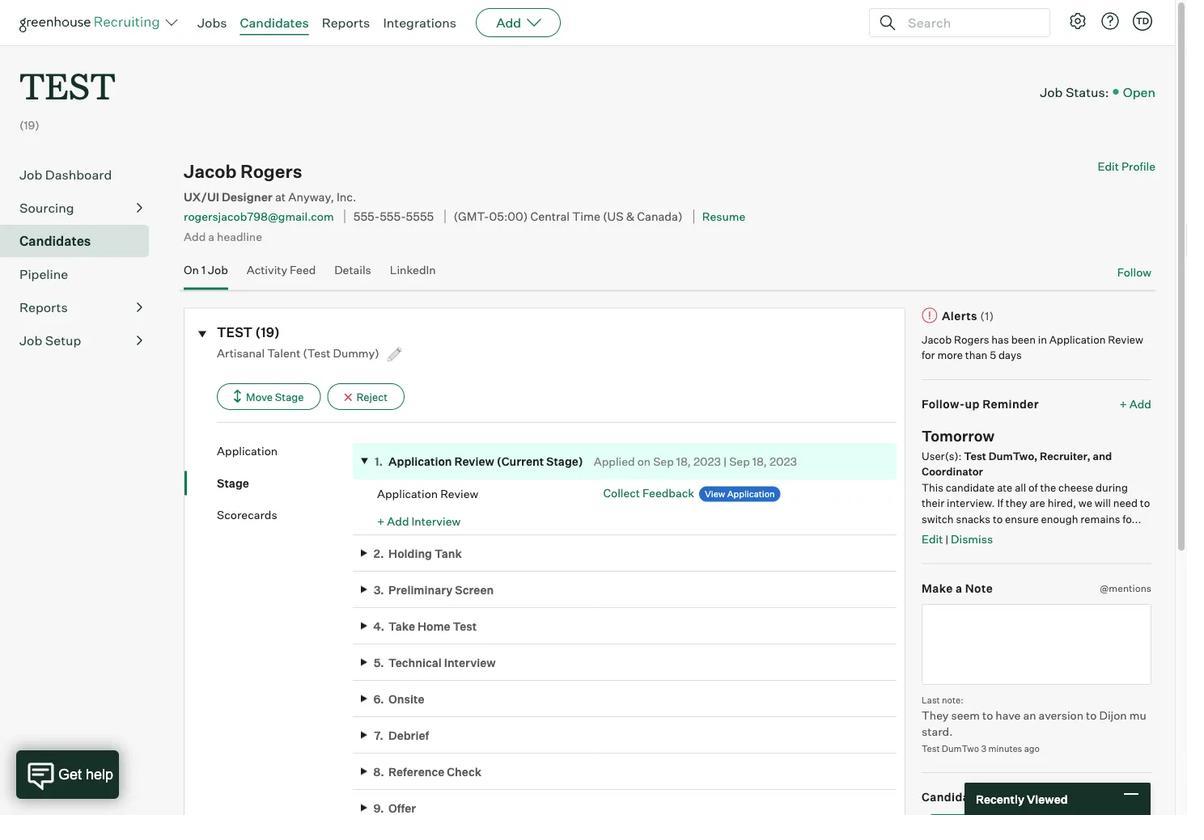 Task type: locate. For each thing, give the bounding box(es) containing it.
job left setup at the top left of the page
[[19, 333, 42, 349]]

a left the note
[[956, 582, 963, 596]]

1 vertical spatial jacob
[[922, 333, 952, 346]]

candidates link up the pipeline link
[[19, 232, 142, 251]]

18, up view application
[[753, 455, 767, 469]]

review down 1. application review (current stage)
[[440, 487, 479, 501]]

candidates right jobs link
[[240, 15, 309, 31]]

to left have
[[983, 709, 993, 723]]

0 vertical spatial test
[[19, 62, 116, 109]]

1 horizontal spatial candidates link
[[240, 15, 309, 31]]

debrief
[[389, 729, 429, 743]]

jacob up for
[[922, 333, 952, 346]]

0 vertical spatial edit
[[1098, 160, 1119, 174]]

follow link
[[1118, 265, 1152, 281]]

reports down pipeline
[[19, 300, 68, 316]]

0 vertical spatial stage
[[275, 391, 304, 404]]

9.
[[374, 802, 384, 816]]

2. holding tank
[[374, 547, 462, 561]]

4.
[[373, 620, 385, 634]]

add
[[496, 15, 521, 31], [184, 229, 206, 243], [1130, 398, 1152, 412], [387, 515, 409, 529]]

2 vertical spatial +
[[1117, 791, 1124, 805]]

linkedin
[[390, 263, 436, 277]]

1 vertical spatial test
[[217, 325, 253, 341]]

test right home
[[453, 620, 477, 634]]

sep right on at the right bottom of page
[[653, 455, 674, 469]]

activity feed
[[247, 263, 316, 277]]

2023 up view
[[694, 455, 721, 469]]

0 horizontal spatial candidates
[[19, 233, 91, 249]]

fo...
[[1123, 513, 1142, 526]]

+
[[1120, 398, 1127, 412], [377, 515, 385, 529], [1117, 791, 1124, 805]]

(19) down test link
[[19, 118, 40, 133]]

jacob up ux/ui
[[184, 160, 237, 183]]

on
[[638, 455, 651, 469]]

pipeline
[[19, 266, 68, 283]]

job inside on 1 job link
[[208, 263, 228, 277]]

a left headline
[[208, 229, 215, 243]]

0 vertical spatial rogers
[[240, 160, 302, 183]]

ensure
[[1005, 513, 1039, 526]]

test
[[19, 62, 116, 109], [217, 325, 253, 341]]

artisanal talent (test dummy)
[[217, 346, 382, 360]]

| up view
[[724, 455, 727, 469]]

edit link
[[922, 532, 943, 546]]

1
[[202, 263, 206, 277]]

application right view
[[727, 489, 775, 500]]

stage inside button
[[275, 391, 304, 404]]

18, up feedback
[[677, 455, 691, 469]]

stage right move
[[275, 391, 304, 404]]

1 18, from the left
[[677, 455, 691, 469]]

to right need
[[1140, 497, 1150, 510]]

05:00)
[[489, 209, 528, 224]]

1 vertical spatial rogers
[[954, 333, 990, 346]]

all
[[1015, 481, 1027, 494]]

review up + add
[[1108, 333, 1144, 346]]

view application link
[[699, 487, 781, 502]]

jacob inside jacob rogers has been in application review for more than 5 days
[[922, 333, 952, 346]]

rogers inside jacob rogers ux/ui designer at anyway, inc.
[[240, 160, 302, 183]]

2 horizontal spatial test
[[964, 450, 987, 463]]

1 horizontal spatial sep
[[729, 455, 750, 469]]

18,
[[677, 455, 691, 469], [753, 455, 767, 469]]

0 vertical spatial jacob
[[184, 160, 237, 183]]

td button
[[1130, 8, 1156, 34]]

take
[[389, 620, 415, 634]]

central
[[531, 209, 570, 224]]

rogers up "than"
[[954, 333, 990, 346]]

0 horizontal spatial candidates link
[[19, 232, 142, 251]]

dismiss
[[951, 532, 993, 546]]

edit
[[1098, 160, 1119, 174], [922, 532, 943, 546], [1126, 791, 1148, 805]]

technical
[[389, 656, 442, 670]]

None text field
[[922, 605, 1152, 686]]

stage)
[[546, 455, 583, 469]]

1 vertical spatial |
[[946, 533, 949, 546]]

555-
[[354, 209, 380, 224], [380, 209, 406, 224]]

and
[[1093, 450, 1112, 463]]

0 horizontal spatial rogers
[[240, 160, 302, 183]]

2 vertical spatial test
[[922, 744, 940, 755]]

0 vertical spatial +
[[1120, 398, 1127, 412]]

jacob for jacob rogers has been in application review for more than 5 days
[[922, 333, 952, 346]]

than
[[966, 349, 988, 362]]

+ for + add
[[1120, 398, 1127, 412]]

application up stage link
[[217, 444, 278, 459]]

reports link up the job setup link
[[19, 298, 142, 317]]

1 horizontal spatial rogers
[[954, 333, 990, 346]]

to left dijon
[[1086, 709, 1097, 723]]

1 horizontal spatial candidates
[[240, 15, 309, 31]]

switch
[[922, 513, 954, 526]]

application right in
[[1050, 333, 1106, 346]]

activity feed link
[[247, 263, 316, 287]]

2 sep from the left
[[729, 455, 750, 469]]

reports link left integrations
[[322, 15, 370, 31]]

7.
[[374, 729, 384, 743]]

review left (current
[[455, 455, 494, 469]]

0 vertical spatial reports link
[[322, 15, 370, 31]]

1 horizontal spatial (19)
[[255, 325, 280, 341]]

are
[[1030, 497, 1046, 510]]

0 vertical spatial test
[[964, 450, 987, 463]]

0 vertical spatial candidates
[[240, 15, 309, 31]]

0 vertical spatial reports
[[322, 15, 370, 31]]

sep up view application
[[729, 455, 750, 469]]

designer
[[222, 190, 273, 204]]

this candidate ate all of the cheese during their interview. if they are hired, we will need to switch snacks to ensure enough remains fo... edit | dismiss
[[922, 481, 1150, 546]]

feed
[[290, 263, 316, 277]]

test for test
[[19, 62, 116, 109]]

test down greenhouse recruiting image
[[19, 62, 116, 109]]

anyway,
[[288, 190, 334, 204]]

1 horizontal spatial 2023
[[770, 455, 797, 469]]

reports link
[[322, 15, 370, 31], [19, 298, 142, 317]]

0 horizontal spatial edit
[[922, 532, 943, 546]]

an
[[1024, 709, 1037, 723]]

interview down home
[[444, 656, 496, 670]]

jacob for jacob rogers ux/ui designer at anyway, inc.
[[184, 160, 237, 183]]

job inside 'job dashboard' link
[[19, 167, 42, 183]]

tank
[[435, 547, 462, 561]]

0 horizontal spatial reports link
[[19, 298, 142, 317]]

sep
[[653, 455, 674, 469], [729, 455, 750, 469]]

1 vertical spatial reports link
[[19, 298, 142, 317]]

candidate tags
[[922, 791, 1012, 805]]

coordinator
[[922, 466, 984, 478]]

0 horizontal spatial reports
[[19, 300, 68, 316]]

1 horizontal spatial edit
[[1098, 160, 1119, 174]]

add inside + add link
[[1130, 398, 1152, 412]]

1 horizontal spatial test
[[217, 325, 253, 341]]

will
[[1095, 497, 1111, 510]]

job left 'status:'
[[1040, 84, 1063, 100]]

+ edit link
[[1112, 787, 1152, 809]]

applied
[[594, 455, 635, 469]]

candidates link right jobs link
[[240, 15, 309, 31]]

application inside view application link
[[727, 489, 775, 500]]

rogers up the at at the top left of page
[[240, 160, 302, 183]]

5. technical interview
[[374, 656, 496, 670]]

of
[[1029, 481, 1038, 494]]

0 horizontal spatial test
[[453, 620, 477, 634]]

job for job setup
[[19, 333, 42, 349]]

1 vertical spatial +
[[377, 515, 385, 529]]

3.
[[374, 583, 384, 597]]

stage link
[[217, 476, 353, 491]]

1 horizontal spatial 18,
[[753, 455, 767, 469]]

0 vertical spatial (19)
[[19, 118, 40, 133]]

1 vertical spatial test
[[453, 620, 477, 634]]

they
[[1006, 497, 1028, 510]]

0 horizontal spatial 18,
[[677, 455, 691, 469]]

0 vertical spatial review
[[1108, 333, 1144, 346]]

@mentions
[[1100, 583, 1152, 595]]

| inside the this candidate ate all of the cheese during their interview. if they are hired, we will need to switch snacks to ensure enough remains fo... edit | dismiss
[[946, 533, 949, 546]]

2 horizontal spatial edit
[[1126, 791, 1148, 805]]

inc.
[[337, 190, 357, 204]]

job up sourcing at top
[[19, 167, 42, 183]]

note
[[966, 582, 993, 596]]

0 horizontal spatial stage
[[217, 476, 249, 491]]

0 horizontal spatial |
[[724, 455, 727, 469]]

to down if
[[993, 513, 1003, 526]]

job right "1"
[[208, 263, 228, 277]]

1 vertical spatial a
[[956, 582, 963, 596]]

view application
[[705, 489, 775, 500]]

candidates
[[240, 15, 309, 31], [19, 233, 91, 249]]

interview for + add interview
[[412, 515, 461, 529]]

0 horizontal spatial sep
[[653, 455, 674, 469]]

3. preliminary screen
[[374, 583, 494, 597]]

make a note
[[922, 582, 993, 596]]

1 vertical spatial candidates
[[19, 233, 91, 249]]

(19) up talent at left
[[255, 325, 280, 341]]

dumtwo,
[[989, 450, 1038, 463]]

jacob inside jacob rogers ux/ui designer at anyway, inc.
[[184, 160, 237, 183]]

1 horizontal spatial stage
[[275, 391, 304, 404]]

test inside last note: they seem to have an aversion to dijon mu stard. test dumtwo               3 minutes               ago
[[922, 744, 940, 755]]

test down "stard."
[[922, 744, 940, 755]]

8.
[[373, 765, 384, 779]]

1 horizontal spatial reports link
[[322, 15, 370, 31]]

on
[[184, 263, 199, 277]]

555- down inc.
[[354, 209, 380, 224]]

job for job dashboard
[[19, 167, 42, 183]]

candidates down sourcing at top
[[19, 233, 91, 249]]

ago
[[1025, 744, 1040, 755]]

0 horizontal spatial 2023
[[694, 455, 721, 469]]

a for add
[[208, 229, 215, 243]]

0 vertical spatial interview
[[412, 515, 461, 529]]

td button
[[1133, 11, 1153, 31]]

rogers
[[240, 160, 302, 183], [954, 333, 990, 346]]

test down "tomorrow"
[[964, 450, 987, 463]]

scorecards
[[217, 508, 277, 523]]

1 horizontal spatial a
[[956, 582, 963, 596]]

jacob rogers has been in application review for more than 5 days
[[922, 333, 1144, 362]]

1 vertical spatial (19)
[[255, 325, 280, 341]]

interview down application review
[[412, 515, 461, 529]]

test
[[964, 450, 987, 463], [453, 620, 477, 634], [922, 744, 940, 755]]

0 horizontal spatial a
[[208, 229, 215, 243]]

rogers inside jacob rogers has been in application review for more than 5 days
[[954, 333, 990, 346]]

scorecards link
[[217, 508, 353, 523]]

application inside jacob rogers has been in application review for more than 5 days
[[1050, 333, 1106, 346]]

2023 up view application
[[770, 455, 797, 469]]

reports left integrations
[[322, 15, 370, 31]]

artisanal
[[217, 346, 265, 360]]

test up artisanal
[[217, 325, 253, 341]]

1 horizontal spatial test
[[922, 744, 940, 755]]

stage up scorecards
[[217, 476, 249, 491]]

1 vertical spatial interview
[[444, 656, 496, 670]]

555- up 'linkedin'
[[380, 209, 406, 224]]

1 vertical spatial edit
[[922, 532, 943, 546]]

1 horizontal spatial jacob
[[922, 333, 952, 346]]

| right edit link
[[946, 533, 949, 546]]

1 horizontal spatial reports
[[322, 15, 370, 31]]

0 horizontal spatial test
[[19, 62, 116, 109]]

follow
[[1118, 266, 1152, 280]]

1 horizontal spatial |
[[946, 533, 949, 546]]

1 sep from the left
[[653, 455, 674, 469]]

add inside add "popup button"
[[496, 15, 521, 31]]

need
[[1114, 497, 1138, 510]]

0 vertical spatial a
[[208, 229, 215, 243]]

0 horizontal spatial jacob
[[184, 160, 237, 183]]



Task type: describe. For each thing, give the bounding box(es) containing it.
1 vertical spatial reports
[[19, 300, 68, 316]]

alerts (1)
[[942, 309, 995, 323]]

1. application review (current stage)
[[375, 455, 583, 469]]

test link
[[19, 45, 116, 113]]

5555
[[406, 209, 434, 224]]

6.
[[374, 692, 384, 707]]

this
[[922, 481, 944, 494]]

0 vertical spatial |
[[724, 455, 727, 469]]

last
[[922, 695, 940, 706]]

job dashboard link
[[19, 165, 142, 185]]

offer
[[389, 802, 416, 816]]

edit inside the this candidate ate all of the cheese during their interview. if they are hired, we will need to switch snacks to ensure enough remains fo... edit | dismiss
[[922, 532, 943, 546]]

+ add
[[1120, 398, 1152, 412]]

jacob rogers ux/ui designer at anyway, inc.
[[184, 160, 357, 204]]

2 vertical spatial review
[[440, 487, 479, 501]]

has
[[992, 333, 1009, 346]]

snacks
[[956, 513, 991, 526]]

rogers for jacob rogers ux/ui designer at anyway, inc.
[[240, 160, 302, 183]]

activity
[[247, 263, 287, 277]]

dismiss link
[[951, 532, 993, 546]]

rogers for jacob rogers has been in application review for more than 5 days
[[954, 333, 990, 346]]

test (19)
[[217, 325, 280, 341]]

resume link
[[702, 210, 746, 224]]

up
[[965, 398, 980, 412]]

(gmt-
[[454, 209, 489, 224]]

interview.
[[947, 497, 995, 510]]

days
[[999, 349, 1022, 362]]

0 horizontal spatial (19)
[[19, 118, 40, 133]]

test inside test dumtwo, recruiter, and coordinator
[[964, 450, 987, 463]]

reject button
[[327, 384, 405, 410]]

have
[[996, 709, 1021, 723]]

check
[[447, 765, 482, 779]]

add button
[[476, 8, 561, 37]]

1 vertical spatial candidates link
[[19, 232, 142, 251]]

details
[[334, 263, 371, 277]]

application review
[[377, 487, 479, 501]]

details link
[[334, 263, 371, 287]]

5
[[990, 349, 997, 362]]

add a headline
[[184, 229, 262, 243]]

setup
[[45, 333, 81, 349]]

&
[[626, 209, 635, 224]]

application link
[[217, 444, 353, 459]]

tomorrow
[[922, 427, 995, 446]]

td
[[1136, 15, 1150, 26]]

2 555- from the left
[[380, 209, 406, 224]]

in
[[1038, 333, 1047, 346]]

more
[[938, 349, 963, 362]]

sourcing
[[19, 200, 74, 216]]

time
[[572, 209, 601, 224]]

last note: they seem to have an aversion to dijon mu stard. test dumtwo               3 minutes               ago
[[922, 695, 1147, 755]]

edit profile link
[[1098, 160, 1156, 174]]

a for make
[[956, 582, 963, 596]]

edit profile
[[1098, 160, 1156, 174]]

review inside jacob rogers has been in application review for more than 5 days
[[1108, 333, 1144, 346]]

(current
[[497, 455, 544, 469]]

if
[[998, 497, 1004, 510]]

2 2023 from the left
[[770, 455, 797, 469]]

onsite
[[389, 692, 425, 707]]

hired,
[[1048, 497, 1077, 510]]

interview for 5. technical interview
[[444, 656, 496, 670]]

reference
[[389, 765, 445, 779]]

0 vertical spatial candidates link
[[240, 15, 309, 31]]

4. take home test
[[373, 620, 477, 634]]

collect
[[603, 487, 640, 501]]

enough
[[1041, 513, 1079, 526]]

(us
[[603, 209, 624, 224]]

+ edit
[[1117, 791, 1148, 805]]

recruiter,
[[1040, 450, 1091, 463]]

application up application review
[[389, 455, 452, 469]]

applied on  sep 18, 2023 | sep 18, 2023
[[594, 455, 797, 469]]

2 vertical spatial edit
[[1126, 791, 1148, 805]]

their
[[922, 497, 945, 510]]

ux/ui
[[184, 190, 219, 204]]

open
[[1123, 84, 1156, 100]]

9. offer
[[374, 802, 416, 816]]

jobs link
[[198, 15, 227, 31]]

the
[[1040, 481, 1057, 494]]

1 vertical spatial review
[[455, 455, 494, 469]]

rogersjacob798@gmail.com link
[[184, 210, 334, 224]]

move stage button
[[217, 384, 321, 410]]

screen
[[455, 583, 494, 597]]

greenhouse recruiting image
[[19, 13, 165, 32]]

(1)
[[981, 309, 995, 323]]

555-555-5555
[[354, 209, 434, 224]]

preliminary
[[389, 583, 453, 597]]

we
[[1079, 497, 1093, 510]]

they
[[922, 709, 949, 723]]

job for job status:
[[1040, 84, 1063, 100]]

resume
[[702, 210, 746, 224]]

8. reference check
[[373, 765, 482, 779]]

1 vertical spatial stage
[[217, 476, 249, 491]]

+ for + add interview
[[377, 515, 385, 529]]

integrations
[[383, 15, 457, 31]]

+ for + edit
[[1117, 791, 1124, 805]]

@mentions link
[[1100, 581, 1152, 597]]

job dashboard
[[19, 167, 112, 183]]

application inside application link
[[217, 444, 278, 459]]

application up + add interview
[[377, 487, 438, 501]]

1 2023 from the left
[[694, 455, 721, 469]]

user(s):
[[922, 450, 964, 463]]

for
[[922, 349, 935, 362]]

been
[[1012, 333, 1036, 346]]

1 555- from the left
[[354, 209, 380, 224]]

3
[[981, 744, 987, 755]]

configure image
[[1069, 11, 1088, 31]]

at
[[275, 190, 286, 204]]

Search text field
[[904, 11, 1035, 34]]

2.
[[374, 547, 384, 561]]

test for test (19)
[[217, 325, 253, 341]]

make
[[922, 582, 953, 596]]

integrations link
[[383, 15, 457, 31]]

2 18, from the left
[[753, 455, 767, 469]]

jobs
[[198, 15, 227, 31]]



Task type: vqa. For each thing, say whether or not it's contained in the screenshot.
rightmost the 'Candidates' link
yes



